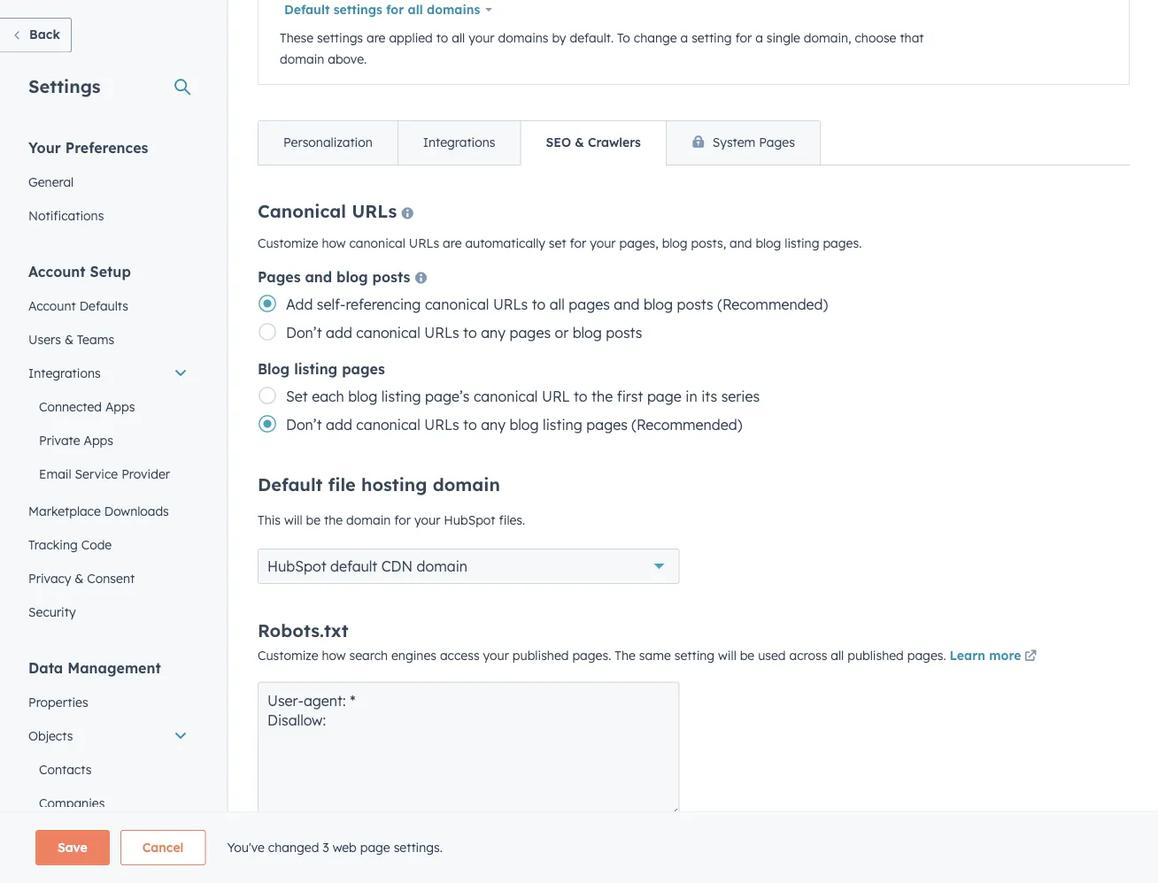 Task type: vqa. For each thing, say whether or not it's contained in the screenshot.
the leftmost PUBLISHED
yes



Task type: locate. For each thing, give the bounding box(es) containing it.
2 vertical spatial posts
[[606, 324, 643, 342]]

0 vertical spatial how
[[322, 236, 346, 251]]

1 horizontal spatial pages.
[[823, 236, 862, 251]]

its
[[702, 388, 718, 406]]

1 vertical spatial be
[[740, 648, 755, 664]]

0 vertical spatial domains
[[427, 2, 480, 17]]

0 vertical spatial default
[[284, 2, 330, 17]]

this
[[258, 513, 281, 528]]

same
[[639, 648, 671, 664]]

0 vertical spatial will
[[284, 513, 303, 528]]

1 vertical spatial how
[[322, 648, 346, 664]]

2 account from the top
[[28, 298, 76, 314]]

urls
[[352, 200, 397, 222], [409, 236, 440, 251], [493, 296, 528, 314], [425, 324, 459, 342], [425, 416, 459, 434]]

canonical for set
[[349, 236, 406, 251]]

applied
[[389, 30, 433, 46]]

setting inside these settings are applied to all your domains by default. to change a setting for a single domain, choose that domain above.
[[692, 30, 732, 46]]

self-
[[317, 296, 346, 314]]

navigation
[[258, 120, 821, 166]]

1 horizontal spatial integrations button
[[398, 121, 520, 165]]

account setup element
[[18, 262, 198, 629]]

1 horizontal spatial page
[[647, 388, 682, 406]]

canonical up hosting
[[356, 416, 421, 434]]

0 vertical spatial pages
[[759, 135, 795, 150]]

1 any from the top
[[481, 324, 506, 342]]

domain up files.
[[433, 474, 500, 496]]

customize
[[258, 236, 318, 251], [258, 648, 318, 664]]

domain down these in the top of the page
[[280, 51, 324, 67]]

1 vertical spatial default
[[258, 474, 323, 496]]

to down customize how canonical urls are automatically set for your pages, blog posts, and blog listing pages.
[[532, 296, 546, 314]]

& inside users & teams "link"
[[65, 332, 73, 347]]

to inside these settings are applied to all your domains by default. to change a setting for a single domain, choose that domain above.
[[436, 30, 449, 46]]

1 vertical spatial page
[[360, 841, 390, 856]]

0 horizontal spatial and
[[305, 268, 332, 286]]

0 horizontal spatial integrations
[[28, 365, 101, 381]]

the down file
[[324, 513, 343, 528]]

default file hosting domain
[[258, 474, 500, 496]]

all right across
[[831, 648, 844, 664]]

canonical up the pages and blog posts
[[349, 236, 406, 251]]

your down hosting
[[415, 513, 441, 528]]

data management
[[28, 659, 161, 677]]

0 horizontal spatial posts
[[373, 268, 410, 286]]

settings
[[28, 75, 101, 97]]

your right applied
[[469, 30, 495, 46]]

integrations button
[[398, 121, 520, 165], [18, 357, 198, 390]]

0 vertical spatial don't
[[286, 324, 322, 342]]

1 horizontal spatial domains
[[498, 30, 549, 46]]

settings inside these settings are applied to all your domains by default. to change a setting for a single domain, choose that domain above.
[[317, 30, 363, 46]]

will
[[284, 513, 303, 528], [718, 648, 737, 664]]

1 add from the top
[[326, 324, 352, 342]]

pages and blog posts
[[258, 268, 410, 286]]

changed
[[268, 841, 319, 856]]

2 how from the top
[[322, 648, 346, 664]]

for down hosting
[[394, 513, 411, 528]]

1 customize from the top
[[258, 236, 318, 251]]

for inside these settings are applied to all your domains by default. to change a setting for a single domain, choose that domain above.
[[736, 30, 752, 46]]

all
[[408, 2, 423, 17], [452, 30, 465, 46], [550, 296, 565, 314], [831, 648, 844, 664]]

marketplace
[[28, 504, 101, 519]]

2 customize from the top
[[258, 648, 318, 664]]

0 horizontal spatial page
[[360, 841, 390, 856]]

1 horizontal spatial pages
[[759, 135, 795, 150]]

properties link
[[18, 686, 198, 720]]

companies
[[39, 796, 105, 811]]

0 horizontal spatial domains
[[427, 2, 480, 17]]

any for pages
[[481, 324, 506, 342]]

blog
[[258, 361, 290, 378]]

domain right the cdn
[[417, 558, 468, 576]]

a
[[681, 30, 688, 46], [756, 30, 763, 46]]

how for search
[[322, 648, 346, 664]]

back link
[[0, 18, 72, 53]]

page
[[647, 388, 682, 406], [360, 841, 390, 856]]

and down pages,
[[614, 296, 640, 314]]

account
[[28, 263, 86, 280], [28, 298, 76, 314]]

0 vertical spatial integrations button
[[398, 121, 520, 165]]

1 vertical spatial customize
[[258, 648, 318, 664]]

account up the account defaults
[[28, 263, 86, 280]]

0 vertical spatial be
[[306, 513, 321, 528]]

pages right system
[[759, 135, 795, 150]]

series
[[722, 388, 760, 406]]

1 vertical spatial posts
[[677, 296, 714, 314]]

1 horizontal spatial hubspot
[[444, 513, 496, 528]]

pages up add
[[258, 268, 301, 286]]

account for account defaults
[[28, 298, 76, 314]]

1 horizontal spatial published
[[848, 648, 904, 664]]

pages down first
[[587, 416, 628, 434]]

don't add canonical urls to any pages or blog posts
[[286, 324, 643, 342]]

0 vertical spatial (recommended)
[[718, 296, 828, 314]]

will left used
[[718, 648, 737, 664]]

0 horizontal spatial published
[[513, 648, 569, 664]]

1 horizontal spatial be
[[740, 648, 755, 664]]

save button
[[35, 831, 110, 866]]

how down canonical urls
[[322, 236, 346, 251]]

urls up referencing
[[409, 236, 440, 251]]

all up applied
[[408, 2, 423, 17]]

0 vertical spatial settings
[[334, 2, 382, 17]]

any down set each blog listing page's canonical url to the first page in its series at the top of page
[[481, 416, 506, 434]]

cancel button
[[120, 831, 206, 866]]

1 vertical spatial add
[[326, 416, 352, 434]]

are left the "automatically"
[[443, 236, 462, 251]]

default up these in the top of the page
[[284, 2, 330, 17]]

hubspot down this
[[268, 558, 326, 576]]

0 horizontal spatial be
[[306, 513, 321, 528]]

system pages
[[713, 135, 795, 150]]

0 vertical spatial apps
[[105, 399, 135, 415]]

customize down canonical
[[258, 236, 318, 251]]

domains inside default settings for all domains popup button
[[427, 2, 480, 17]]

system pages button
[[666, 121, 820, 165]]

to down the page's
[[463, 416, 477, 434]]

urls for pages
[[425, 324, 459, 342]]

for up applied
[[386, 2, 404, 17]]

private apps
[[39, 433, 113, 448]]

1 vertical spatial any
[[481, 416, 506, 434]]

1 horizontal spatial a
[[756, 30, 763, 46]]

personalization button
[[259, 121, 398, 165]]

be right this
[[306, 513, 321, 528]]

& for consent
[[75, 571, 84, 586]]

2 horizontal spatial posts
[[677, 296, 714, 314]]

setting
[[692, 30, 732, 46], [675, 648, 715, 664]]

1 vertical spatial settings
[[317, 30, 363, 46]]

your right access
[[483, 648, 509, 664]]

1 horizontal spatial the
[[592, 388, 613, 406]]

for right the set
[[570, 236, 587, 251]]

add for each
[[326, 416, 352, 434]]

the left first
[[592, 388, 613, 406]]

0 horizontal spatial &
[[65, 332, 73, 347]]

1 vertical spatial integrations button
[[18, 357, 198, 390]]

0 vertical spatial the
[[592, 388, 613, 406]]

0 vertical spatial any
[[481, 324, 506, 342]]

1 horizontal spatial &
[[75, 571, 84, 586]]

2 horizontal spatial pages.
[[908, 648, 947, 664]]

& inside privacy & consent link
[[75, 571, 84, 586]]

(recommended)
[[718, 296, 828, 314], [632, 416, 743, 434]]

0 vertical spatial account
[[28, 263, 86, 280]]

domains left the by
[[498, 30, 549, 46]]

add down self-
[[326, 324, 352, 342]]

how
[[322, 236, 346, 251], [322, 648, 346, 664]]

to right applied
[[436, 30, 449, 46]]

0 horizontal spatial hubspot
[[268, 558, 326, 576]]

domains up applied
[[427, 2, 480, 17]]

1 vertical spatial &
[[65, 332, 73, 347]]

1 how from the top
[[322, 236, 346, 251]]

privacy & consent
[[28, 571, 135, 586]]

& inside seo & crawlers button
[[575, 135, 584, 150]]

default
[[284, 2, 330, 17], [258, 474, 323, 496]]

settings for default
[[334, 2, 382, 17]]

0 vertical spatial and
[[730, 236, 752, 251]]

0 vertical spatial customize
[[258, 236, 318, 251]]

1 vertical spatial and
[[305, 268, 332, 286]]

canonical down referencing
[[356, 324, 421, 342]]

a right change on the top
[[681, 30, 688, 46]]

code
[[81, 537, 112, 553]]

published right across
[[848, 648, 904, 664]]

1 don't from the top
[[286, 324, 322, 342]]

1 vertical spatial account
[[28, 298, 76, 314]]

file
[[328, 474, 356, 496]]

1 horizontal spatial will
[[718, 648, 737, 664]]

2 horizontal spatial &
[[575, 135, 584, 150]]

users & teams link
[[18, 323, 198, 357]]

posts right the or
[[606, 324, 643, 342]]

that
[[900, 30, 924, 46]]

to
[[617, 30, 631, 46]]

blog up self-
[[337, 268, 368, 286]]

default settings for all domains
[[284, 2, 480, 17]]

in
[[686, 388, 698, 406]]

0 horizontal spatial are
[[367, 30, 386, 46]]

any left the or
[[481, 324, 506, 342]]

canonical for pages
[[356, 324, 421, 342]]

apps up service
[[84, 433, 113, 448]]

automatically
[[465, 236, 546, 251]]

blog left posts,
[[662, 236, 688, 251]]

be left used
[[740, 648, 755, 664]]

1 vertical spatial will
[[718, 648, 737, 664]]

0 vertical spatial are
[[367, 30, 386, 46]]

1 a from the left
[[681, 30, 688, 46]]

are
[[367, 30, 386, 46], [443, 236, 462, 251]]

2 add from the top
[[326, 416, 352, 434]]

posts,
[[691, 236, 726, 251]]

1 vertical spatial domains
[[498, 30, 549, 46]]

all right applied
[[452, 30, 465, 46]]

posts up referencing
[[373, 268, 410, 286]]

your
[[28, 139, 61, 156]]

& right the 'users' at the top left of page
[[65, 332, 73, 347]]

0 horizontal spatial a
[[681, 30, 688, 46]]

2 vertical spatial and
[[614, 296, 640, 314]]

domain,
[[804, 30, 852, 46]]

integrations inside navigation
[[423, 135, 496, 150]]

& right seo
[[575, 135, 584, 150]]

page right web in the left of the page
[[360, 841, 390, 856]]

to for blog
[[463, 416, 477, 434]]

setting right change on the top
[[692, 30, 732, 46]]

urls for set
[[409, 236, 440, 251]]

posts down posts,
[[677, 296, 714, 314]]

and right posts,
[[730, 236, 752, 251]]

1 vertical spatial apps
[[84, 433, 113, 448]]

1 published from the left
[[513, 648, 569, 664]]

hubspot left files.
[[444, 513, 496, 528]]

tracking
[[28, 537, 78, 553]]

& for teams
[[65, 332, 73, 347]]

tracking code link
[[18, 528, 198, 562]]

cdn
[[382, 558, 413, 576]]

don't down set
[[286, 416, 322, 434]]

hubspot
[[444, 513, 496, 528], [268, 558, 326, 576]]

0 horizontal spatial will
[[284, 513, 303, 528]]

1 horizontal spatial posts
[[606, 324, 643, 342]]

published right access
[[513, 648, 569, 664]]

0 vertical spatial &
[[575, 135, 584, 150]]

0 vertical spatial add
[[326, 324, 352, 342]]

connected
[[39, 399, 102, 415]]

referencing
[[346, 296, 421, 314]]

0 vertical spatial integrations
[[423, 135, 496, 150]]

to up the page's
[[463, 324, 477, 342]]

to for pages
[[463, 324, 477, 342]]

2 horizontal spatial and
[[730, 236, 752, 251]]

add for self-
[[326, 324, 352, 342]]

domain inside popup button
[[417, 558, 468, 576]]

add down each
[[326, 416, 352, 434]]

default inside popup button
[[284, 2, 330, 17]]

& right privacy
[[75, 571, 84, 586]]

default up this
[[258, 474, 323, 496]]

for left single
[[736, 30, 752, 46]]

are inside these settings are applied to all your domains by default. to change a setting for a single domain, choose that domain above.
[[367, 30, 386, 46]]

setting right same
[[675, 648, 715, 664]]

1 vertical spatial the
[[324, 513, 343, 528]]

default
[[330, 558, 378, 576]]

don't down add
[[286, 324, 322, 342]]

settings inside popup button
[[334, 2, 382, 17]]

domain
[[280, 51, 324, 67], [433, 474, 500, 496], [346, 513, 391, 528], [417, 558, 468, 576]]

how left search at the left of the page
[[322, 648, 346, 664]]

urls up the page's
[[425, 324, 459, 342]]

your preferences
[[28, 139, 148, 156]]

2 any from the top
[[481, 416, 506, 434]]

account up the 'users' at the top left of page
[[28, 298, 76, 314]]

0 vertical spatial setting
[[692, 30, 732, 46]]

private
[[39, 433, 80, 448]]

1 vertical spatial hubspot
[[268, 558, 326, 576]]

customize for customize how canonical urls are automatically set for your pages, blog posts, and blog listing pages.
[[258, 236, 318, 251]]

2 vertical spatial &
[[75, 571, 84, 586]]

domains
[[427, 2, 480, 17], [498, 30, 549, 46]]

1 vertical spatial are
[[443, 236, 462, 251]]

the
[[592, 388, 613, 406], [324, 513, 343, 528]]

are down default settings for all domains popup button
[[367, 30, 386, 46]]

will right this
[[284, 513, 303, 528]]

above.
[[328, 51, 367, 67]]

1 vertical spatial integrations
[[28, 365, 101, 381]]

navigation containing personalization
[[258, 120, 821, 166]]

page left in
[[647, 388, 682, 406]]

1 vertical spatial pages
[[258, 268, 301, 286]]

your inside these settings are applied to all your domains by default. to change a setting for a single domain, choose that domain above.
[[469, 30, 495, 46]]

back
[[29, 27, 60, 42]]

to
[[436, 30, 449, 46], [532, 296, 546, 314], [463, 324, 477, 342], [574, 388, 588, 406], [463, 416, 477, 434]]

1 vertical spatial don't
[[286, 416, 322, 434]]

blog down pages,
[[644, 296, 673, 314]]

apps up private apps link
[[105, 399, 135, 415]]

a left single
[[756, 30, 763, 46]]

all up the or
[[550, 296, 565, 314]]

1 account from the top
[[28, 263, 86, 280]]

customize down robots.txt in the bottom of the page
[[258, 648, 318, 664]]

0 horizontal spatial integrations button
[[18, 357, 198, 390]]

1 horizontal spatial integrations
[[423, 135, 496, 150]]

general link
[[18, 165, 198, 199]]

3
[[323, 841, 329, 856]]

apps
[[105, 399, 135, 415], [84, 433, 113, 448]]

and up self-
[[305, 268, 332, 286]]

pages
[[759, 135, 795, 150], [258, 268, 301, 286]]

canonical
[[258, 200, 346, 222]]

2 don't from the top
[[286, 416, 322, 434]]

urls down the page's
[[425, 416, 459, 434]]



Task type: describe. For each thing, give the bounding box(es) containing it.
pages inside system pages button
[[759, 135, 795, 150]]

blog down set each blog listing page's canonical url to the first page in its series at the top of page
[[510, 416, 539, 434]]

don't for don't add canonical urls to any blog listing pages (recommended)
[[286, 416, 322, 434]]

downloads
[[104, 504, 169, 519]]

1 horizontal spatial and
[[614, 296, 640, 314]]

User-agent: * Disallow: text field
[[258, 682, 680, 817]]

your preferences element
[[18, 138, 198, 233]]

marketplace downloads link
[[18, 495, 198, 528]]

data
[[28, 659, 63, 677]]

email
[[39, 466, 71, 482]]

urls right canonical
[[352, 200, 397, 222]]

2 published from the left
[[848, 648, 904, 664]]

blog right posts,
[[756, 236, 782, 251]]

account defaults link
[[18, 289, 198, 323]]

customize how canonical urls are automatically set for your pages, blog posts, and blog listing pages.
[[258, 236, 862, 251]]

change
[[634, 30, 677, 46]]

cancel
[[142, 841, 184, 856]]

account defaults
[[28, 298, 128, 314]]

connected apps
[[39, 399, 135, 415]]

canonical for blog
[[356, 416, 421, 434]]

each
[[312, 388, 344, 406]]

users & teams
[[28, 332, 114, 347]]

hubspot default cdn domain button
[[258, 549, 680, 585]]

domains inside these settings are applied to all your domains by default. to change a setting for a single domain, choose that domain above.
[[498, 30, 549, 46]]

how for canonical
[[322, 236, 346, 251]]

contacts link
[[18, 753, 198, 787]]

your left pages,
[[590, 236, 616, 251]]

settings for these
[[317, 30, 363, 46]]

consent
[[87, 571, 135, 586]]

teams
[[77, 332, 114, 347]]

all inside popup button
[[408, 2, 423, 17]]

or
[[555, 324, 569, 342]]

seo & crawlers
[[546, 135, 641, 150]]

account setup
[[28, 263, 131, 280]]

learn
[[950, 648, 986, 664]]

privacy
[[28, 571, 71, 586]]

notifications link
[[18, 199, 198, 233]]

personalization
[[283, 135, 373, 150]]

service
[[75, 466, 118, 482]]

companies link
[[18, 787, 198, 821]]

web
[[333, 841, 357, 856]]

general
[[28, 174, 74, 190]]

add
[[286, 296, 313, 314]]

management
[[67, 659, 161, 677]]

engines
[[391, 648, 437, 664]]

link opens in a new window image
[[1025, 651, 1037, 664]]

canonical up don't add canonical urls to any pages or blog posts
[[425, 296, 489, 314]]

& for crawlers
[[575, 135, 584, 150]]

robots.txt
[[258, 620, 349, 642]]

to right url
[[574, 388, 588, 406]]

pages up each
[[342, 361, 385, 378]]

urls for blog
[[425, 416, 459, 434]]

domain down default file hosting domain
[[346, 513, 391, 528]]

0 vertical spatial hubspot
[[444, 513, 496, 528]]

2 a from the left
[[756, 30, 763, 46]]

default for default settings for all domains
[[284, 2, 330, 17]]

don't for don't add canonical urls to any pages or blog posts
[[286, 324, 322, 342]]

integrations inside the account setup element
[[28, 365, 101, 381]]

marketplace downloads
[[28, 504, 169, 519]]

blog listing pages
[[258, 361, 385, 378]]

pages left the or
[[510, 324, 551, 342]]

domain inside these settings are applied to all your domains by default. to change a setting for a single domain, choose that domain above.
[[280, 51, 324, 67]]

these settings are applied to all your domains by default. to change a setting for a single domain, choose that domain above.
[[280, 30, 924, 67]]

learn more
[[950, 648, 1022, 664]]

0 horizontal spatial pages.
[[573, 648, 611, 664]]

learn more link
[[950, 647, 1040, 668]]

to for your
[[436, 30, 449, 46]]

0 horizontal spatial pages
[[258, 268, 301, 286]]

hubspot default cdn domain
[[268, 558, 468, 576]]

0 vertical spatial posts
[[373, 268, 410, 286]]

search
[[349, 648, 388, 664]]

default for default file hosting domain
[[258, 474, 323, 496]]

defaults
[[79, 298, 128, 314]]

private apps link
[[18, 424, 198, 458]]

page's
[[425, 388, 470, 406]]

by
[[552, 30, 566, 46]]

1 vertical spatial (recommended)
[[632, 416, 743, 434]]

data management element
[[18, 659, 198, 884]]

blog right each
[[348, 388, 378, 406]]

default.
[[570, 30, 614, 46]]

customize how search engines access your published pages. the same setting will be used across all published pages.
[[258, 648, 950, 664]]

canonical up don't add canonical urls to any blog listing pages (recommended)
[[474, 388, 538, 406]]

don't add canonical urls to any blog listing pages (recommended)
[[286, 416, 743, 434]]

hubspot inside popup button
[[268, 558, 326, 576]]

preferences
[[65, 139, 148, 156]]

for inside default settings for all domains popup button
[[386, 2, 404, 17]]

set
[[549, 236, 567, 251]]

used
[[758, 648, 786, 664]]

canonical urls
[[258, 200, 397, 222]]

seo & crawlers button
[[520, 121, 666, 165]]

customize for customize how search engines access your published pages. the same setting will be used across all published pages.
[[258, 648, 318, 664]]

url
[[542, 388, 570, 406]]

email service provider link
[[18, 458, 198, 491]]

choose
[[855, 30, 897, 46]]

apps for private apps
[[84, 433, 113, 448]]

setup
[[90, 263, 131, 280]]

1 horizontal spatial are
[[443, 236, 462, 251]]

objects
[[28, 729, 73, 744]]

notifications
[[28, 208, 104, 223]]

this will be the domain for your hubspot files.
[[258, 513, 525, 528]]

privacy & consent link
[[18, 562, 198, 596]]

you've changed 3 web page settings.
[[227, 841, 443, 856]]

blog right the or
[[573, 324, 602, 342]]

pages down customize how canonical urls are automatically set for your pages, blog posts, and blog listing pages.
[[569, 296, 610, 314]]

contacts
[[39, 762, 92, 778]]

0 vertical spatial page
[[647, 388, 682, 406]]

security
[[28, 605, 76, 620]]

1 vertical spatial setting
[[675, 648, 715, 664]]

default settings for all domains button
[[280, 0, 504, 27]]

hosting
[[361, 474, 427, 496]]

you've
[[227, 841, 265, 856]]

any for blog
[[481, 416, 506, 434]]

seo
[[546, 135, 571, 150]]

these
[[280, 30, 314, 46]]

objects button
[[18, 720, 198, 753]]

link opens in a new window image
[[1025, 647, 1037, 668]]

account for account setup
[[28, 263, 86, 280]]

set each blog listing page's canonical url to the first page in its series
[[286, 388, 760, 406]]

all inside these settings are applied to all your domains by default. to change a setting for a single domain, choose that domain above.
[[452, 30, 465, 46]]

first
[[617, 388, 643, 406]]

apps for connected apps
[[105, 399, 135, 415]]

0 horizontal spatial the
[[324, 513, 343, 528]]

urls up don't add canonical urls to any pages or blog posts
[[493, 296, 528, 314]]

email service provider
[[39, 466, 170, 482]]

connected apps link
[[18, 390, 198, 424]]

settings.
[[394, 841, 443, 856]]



